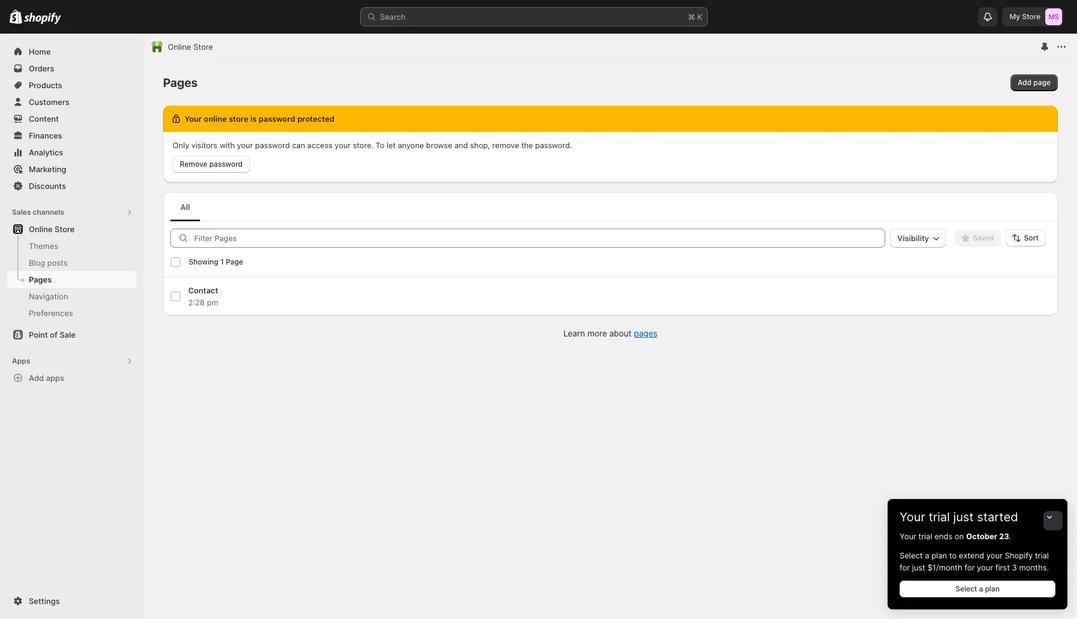 Task type: locate. For each thing, give the bounding box(es) containing it.
my
[[1010, 12, 1021, 21]]

0 vertical spatial online store link
[[168, 41, 213, 53]]

online store right online store icon
[[168, 42, 213, 52]]

started
[[978, 510, 1019, 524]]

0 vertical spatial store
[[1023, 12, 1041, 21]]

first
[[996, 563, 1011, 572]]

0 vertical spatial a
[[926, 551, 930, 560]]

trial for ends
[[919, 531, 933, 541]]

analytics link
[[7, 144, 137, 161]]

1 vertical spatial trial
[[919, 531, 933, 541]]

1 your from the top
[[900, 510, 926, 524]]

online store link
[[168, 41, 213, 53], [7, 221, 137, 238]]

1 horizontal spatial for
[[965, 563, 976, 572]]

a down the select a plan to extend your shopify trial for just $1/month for your first 3 months.
[[980, 584, 984, 593]]

k
[[698, 12, 703, 22]]

1 vertical spatial your
[[900, 531, 917, 541]]

0 vertical spatial your
[[900, 510, 926, 524]]

channels
[[33, 208, 64, 217]]

sales channels button
[[7, 204, 137, 221]]

0 horizontal spatial online store link
[[7, 221, 137, 238]]

for
[[900, 563, 911, 572], [965, 563, 976, 572]]

1 vertical spatial just
[[913, 563, 926, 572]]

shopify image
[[10, 10, 22, 24], [24, 12, 61, 24]]

your
[[987, 551, 1004, 560], [978, 563, 994, 572]]

point of sale
[[29, 330, 76, 340]]

1 horizontal spatial store
[[193, 42, 213, 52]]

just left $1/month
[[913, 563, 926, 572]]

for left $1/month
[[900, 563, 911, 572]]

0 vertical spatial online store
[[168, 42, 213, 52]]

select for select a plan to extend your shopify trial for just $1/month for your first 3 months.
[[900, 551, 924, 560]]

trial
[[929, 510, 951, 524], [919, 531, 933, 541], [1036, 551, 1050, 560]]

preferences
[[29, 308, 73, 318]]

online store down channels
[[29, 224, 75, 234]]

for down extend
[[965, 563, 976, 572]]

0 horizontal spatial a
[[926, 551, 930, 560]]

blog posts
[[29, 258, 68, 268]]

1 for from the left
[[900, 563, 911, 572]]

store right online store icon
[[193, 42, 213, 52]]

0 vertical spatial select
[[900, 551, 924, 560]]

orders
[[29, 64, 54, 73]]

ends
[[935, 531, 953, 541]]

1 horizontal spatial just
[[954, 510, 975, 524]]

your left first
[[978, 563, 994, 572]]

a for select a plan
[[980, 584, 984, 593]]

plan down first
[[986, 584, 1000, 593]]

trial for just
[[929, 510, 951, 524]]

2 vertical spatial trial
[[1036, 551, 1050, 560]]

1 vertical spatial select
[[956, 584, 978, 593]]

1 horizontal spatial online store
[[168, 42, 213, 52]]

select
[[900, 551, 924, 560], [956, 584, 978, 593]]

your inside 'element'
[[900, 531, 917, 541]]

select for select a plan
[[956, 584, 978, 593]]

search
[[380, 12, 406, 22]]

trial inside the select a plan to extend your shopify trial for just $1/month for your first 3 months.
[[1036, 551, 1050, 560]]

on
[[956, 531, 965, 541]]

add
[[29, 373, 44, 383]]

0 vertical spatial trial
[[929, 510, 951, 524]]

plan for select a plan
[[986, 584, 1000, 593]]

0 horizontal spatial select
[[900, 551, 924, 560]]

1 vertical spatial plan
[[986, 584, 1000, 593]]

0 vertical spatial just
[[954, 510, 975, 524]]

your
[[900, 510, 926, 524], [900, 531, 917, 541]]

themes
[[29, 241, 58, 251]]

home link
[[7, 43, 137, 60]]

online store link right online store icon
[[168, 41, 213, 53]]

blog
[[29, 258, 45, 268]]

0 horizontal spatial shopify image
[[10, 10, 22, 24]]

point of sale link
[[7, 326, 137, 343]]

your up first
[[987, 551, 1004, 560]]

customers link
[[7, 94, 137, 110]]

marketing
[[29, 164, 66, 174]]

pages
[[29, 275, 52, 284]]

online store
[[168, 42, 213, 52], [29, 224, 75, 234]]

1 vertical spatial online
[[29, 224, 53, 234]]

1 vertical spatial store
[[193, 42, 213, 52]]

0 vertical spatial plan
[[932, 551, 948, 560]]

0 horizontal spatial store
[[55, 224, 75, 234]]

0 horizontal spatial for
[[900, 563, 911, 572]]

plan
[[932, 551, 948, 560], [986, 584, 1000, 593]]

a up $1/month
[[926, 551, 930, 560]]

online
[[168, 42, 191, 52], [29, 224, 53, 234]]

0 horizontal spatial online
[[29, 224, 53, 234]]

trial left the ends
[[919, 531, 933, 541]]

store right my
[[1023, 12, 1041, 21]]

0 horizontal spatial plan
[[932, 551, 948, 560]]

your inside dropdown button
[[900, 510, 926, 524]]

months.
[[1020, 563, 1050, 572]]

your left the ends
[[900, 531, 917, 541]]

1 vertical spatial a
[[980, 584, 984, 593]]

your for your trial just started
[[900, 510, 926, 524]]

your up 'your trial ends on october 23 .'
[[900, 510, 926, 524]]

2 for from the left
[[965, 563, 976, 572]]

online right online store icon
[[168, 42, 191, 52]]

1 horizontal spatial a
[[980, 584, 984, 593]]

trial inside dropdown button
[[929, 510, 951, 524]]

of
[[50, 330, 58, 340]]

just up on
[[954, 510, 975, 524]]

sales channels
[[12, 208, 64, 217]]

trial up the ends
[[929, 510, 951, 524]]

select down the select a plan to extend your shopify trial for just $1/month for your first 3 months.
[[956, 584, 978, 593]]

2 horizontal spatial store
[[1023, 12, 1041, 21]]

a inside select a plan link
[[980, 584, 984, 593]]

1 horizontal spatial online
[[168, 42, 191, 52]]

0 horizontal spatial just
[[913, 563, 926, 572]]

just
[[954, 510, 975, 524], [913, 563, 926, 572]]

a inside the select a plan to extend your shopify trial for just $1/month for your first 3 months.
[[926, 551, 930, 560]]

plan up $1/month
[[932, 551, 948, 560]]

your for your trial ends on october 23 .
[[900, 531, 917, 541]]

store
[[1023, 12, 1041, 21], [193, 42, 213, 52], [55, 224, 75, 234]]

your trial ends on october 23 .
[[900, 531, 1012, 541]]

store down sales channels button at the left of page
[[55, 224, 75, 234]]

⌘ k
[[689, 12, 703, 22]]

trial up months.
[[1036, 551, 1050, 560]]

point
[[29, 330, 48, 340]]

1 vertical spatial online store
[[29, 224, 75, 234]]

settings link
[[7, 593, 137, 609]]

online store link down channels
[[7, 221, 137, 238]]

1 horizontal spatial select
[[956, 584, 978, 593]]

apps
[[12, 356, 30, 365]]

my store image
[[1046, 8, 1063, 25]]

just inside the select a plan to extend your shopify trial for just $1/month for your first 3 months.
[[913, 563, 926, 572]]

a for select a plan to extend your shopify trial for just $1/month for your first 3 months.
[[926, 551, 930, 560]]

a
[[926, 551, 930, 560], [980, 584, 984, 593]]

customers
[[29, 97, 70, 107]]

2 your from the top
[[900, 531, 917, 541]]

plan inside the select a plan to extend your shopify trial for just $1/month for your first 3 months.
[[932, 551, 948, 560]]

add apps button
[[7, 370, 137, 386]]

select inside the select a plan to extend your shopify trial for just $1/month for your first 3 months.
[[900, 551, 924, 560]]

select left to
[[900, 551, 924, 560]]

online up themes
[[29, 224, 53, 234]]

add apps
[[29, 373, 64, 383]]

pages link
[[7, 271, 137, 288]]

1 horizontal spatial plan
[[986, 584, 1000, 593]]

products
[[29, 80, 62, 90]]

$1/month
[[928, 563, 963, 572]]



Task type: describe. For each thing, give the bounding box(es) containing it.
content
[[29, 114, 59, 124]]

blog posts link
[[7, 254, 137, 271]]

my store
[[1010, 12, 1041, 21]]

your trial just started button
[[888, 499, 1068, 524]]

0 vertical spatial online
[[168, 42, 191, 52]]

0 vertical spatial your
[[987, 551, 1004, 560]]

point of sale button
[[0, 326, 144, 343]]

discounts link
[[7, 178, 137, 194]]

1 vertical spatial online store link
[[7, 221, 137, 238]]

october
[[967, 531, 998, 541]]

marketing link
[[7, 161, 137, 178]]

discounts
[[29, 181, 66, 191]]

⌘
[[689, 12, 696, 22]]

sale
[[60, 330, 76, 340]]

1 vertical spatial your
[[978, 563, 994, 572]]

orders link
[[7, 60, 137, 77]]

2 vertical spatial store
[[55, 224, 75, 234]]

just inside the your trial just started dropdown button
[[954, 510, 975, 524]]

your trial just started element
[[888, 530, 1068, 609]]

select a plan to extend your shopify trial for just $1/month for your first 3 months.
[[900, 551, 1050, 572]]

select a plan
[[956, 584, 1000, 593]]

analytics
[[29, 148, 63, 157]]

finances link
[[7, 127, 137, 144]]

content link
[[7, 110, 137, 127]]

sales
[[12, 208, 31, 217]]

to
[[950, 551, 957, 560]]

3
[[1013, 563, 1018, 572]]

0 horizontal spatial online store
[[29, 224, 75, 234]]

navigation
[[29, 292, 68, 301]]

finances
[[29, 131, 62, 140]]

apps button
[[7, 353, 137, 370]]

your trial just started
[[900, 510, 1019, 524]]

1 horizontal spatial shopify image
[[24, 12, 61, 24]]

23
[[1000, 531, 1010, 541]]

navigation link
[[7, 288, 137, 305]]

apps
[[46, 373, 64, 383]]

preferences link
[[7, 305, 137, 322]]

online store image
[[151, 41, 163, 53]]

1 horizontal spatial online store link
[[168, 41, 213, 53]]

.
[[1010, 531, 1012, 541]]

products link
[[7, 77, 137, 94]]

select a plan link
[[900, 581, 1056, 597]]

themes link
[[7, 238, 137, 254]]

posts
[[47, 258, 68, 268]]

settings
[[29, 596, 60, 606]]

extend
[[960, 551, 985, 560]]

home
[[29, 47, 51, 56]]

shopify
[[1006, 551, 1034, 560]]

plan for select a plan to extend your shopify trial for just $1/month for your first 3 months.
[[932, 551, 948, 560]]



Task type: vqa. For each thing, say whether or not it's contained in the screenshot.
trial
yes



